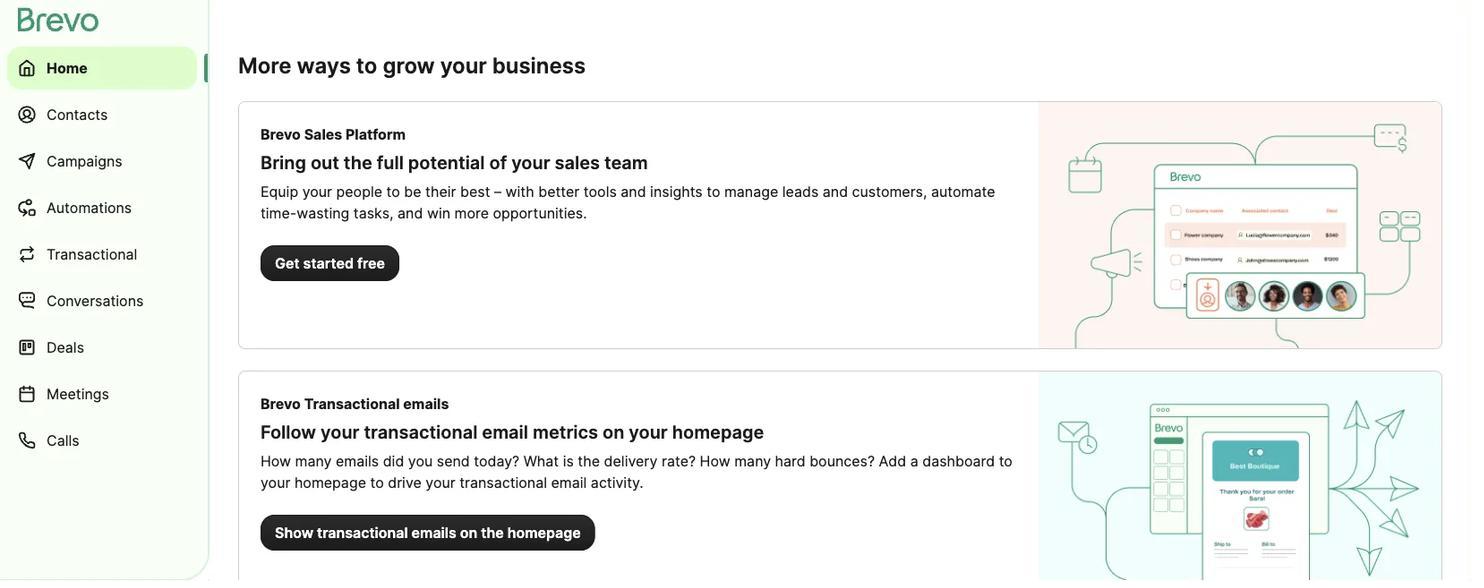 Task type: locate. For each thing, give the bounding box(es) containing it.
many down follow at the left of page
[[295, 452, 332, 470]]

brevo
[[261, 125, 301, 143], [261, 395, 301, 412]]

how right rate?
[[700, 452, 731, 470]]

0 vertical spatial on
[[603, 421, 625, 443]]

brevo up bring
[[261, 125, 301, 143]]

how down follow at the left of page
[[261, 452, 291, 470]]

the right is on the bottom left
[[578, 452, 600, 470]]

1 horizontal spatial on
[[603, 421, 625, 443]]

2 vertical spatial transactional
[[317, 524, 408, 541]]

0 vertical spatial transactional
[[364, 421, 478, 443]]

people
[[336, 183, 382, 200]]

better
[[538, 183, 580, 200]]

rate?
[[662, 452, 696, 470]]

1 brevo from the top
[[261, 125, 301, 143]]

homepage
[[672, 421, 764, 443], [295, 474, 366, 491], [508, 524, 581, 541]]

0 horizontal spatial homepage
[[295, 474, 366, 491]]

the
[[344, 152, 372, 174], [578, 452, 600, 470], [481, 524, 504, 541]]

show
[[275, 524, 314, 541]]

1 vertical spatial homepage
[[295, 474, 366, 491]]

send
[[437, 452, 470, 470]]

0 horizontal spatial transactional
[[47, 245, 137, 263]]

your down follow at the left of page
[[261, 474, 291, 491]]

ways
[[297, 52, 351, 78]]

automations link
[[7, 186, 197, 229]]

emails
[[403, 395, 449, 412], [336, 452, 379, 470], [412, 524, 457, 541]]

get started free button
[[261, 245, 399, 281]]

1 horizontal spatial and
[[621, 183, 646, 200]]

1 horizontal spatial many
[[735, 452, 771, 470]]

emails up you
[[403, 395, 449, 412]]

2 vertical spatial homepage
[[508, 524, 581, 541]]

0 horizontal spatial how
[[261, 452, 291, 470]]

deals
[[47, 339, 84, 356]]

brevo for bring
[[261, 125, 301, 143]]

you
[[408, 452, 433, 470]]

hard
[[775, 452, 806, 470]]

campaigns link
[[7, 140, 197, 183]]

your right follow at the left of page
[[321, 421, 360, 443]]

add
[[879, 452, 907, 470]]

1 horizontal spatial how
[[700, 452, 731, 470]]

2 brevo from the top
[[261, 395, 301, 412]]

transactional link
[[7, 233, 197, 276]]

did
[[383, 452, 404, 470]]

many
[[295, 452, 332, 470], [735, 452, 771, 470]]

brevo sales platform bring out the full potential of your sales team equip your people to be their best – with better tools and insights to manage leads and customers, automate time-wasting tasks, and win more opportunities.
[[261, 125, 995, 222]]

conversations
[[47, 292, 144, 309]]

1 vertical spatial transactional
[[460, 474, 547, 491]]

more ways to grow your business
[[238, 52, 586, 78]]

your up wasting
[[302, 183, 332, 200]]

with
[[506, 183, 534, 200]]

0 horizontal spatial email
[[482, 421, 528, 443]]

and right leads at the top right
[[823, 183, 848, 200]]

0 horizontal spatial the
[[344, 152, 372, 174]]

0 vertical spatial brevo
[[261, 125, 301, 143]]

2 vertical spatial emails
[[412, 524, 457, 541]]

on
[[603, 421, 625, 443], [460, 524, 478, 541]]

emails inside 'show transactional emails on the homepage' button
[[412, 524, 457, 541]]

emails down drive
[[412, 524, 457, 541]]

automate
[[931, 183, 995, 200]]

your
[[440, 52, 487, 78], [512, 152, 550, 174], [302, 183, 332, 200], [321, 421, 360, 443], [629, 421, 668, 443], [261, 474, 291, 491], [426, 474, 456, 491]]

homepage down what
[[508, 524, 581, 541]]

how
[[261, 452, 291, 470], [700, 452, 731, 470]]

and
[[621, 183, 646, 200], [823, 183, 848, 200], [398, 204, 423, 222]]

grow
[[383, 52, 435, 78]]

tasks,
[[354, 204, 394, 222]]

campaigns
[[47, 152, 122, 170]]

emails left 'did'
[[336, 452, 379, 470]]

0 horizontal spatial on
[[460, 524, 478, 541]]

0 horizontal spatial many
[[295, 452, 332, 470]]

1 horizontal spatial transactional
[[304, 395, 400, 412]]

on down send
[[460, 524, 478, 541]]

free
[[357, 254, 385, 272]]

1 how from the left
[[261, 452, 291, 470]]

many left hard
[[735, 452, 771, 470]]

1 horizontal spatial homepage
[[508, 524, 581, 541]]

2 horizontal spatial homepage
[[672, 421, 764, 443]]

brevo inside brevo sales platform bring out the full potential of your sales team equip your people to be their best – with better tools and insights to manage leads and customers, automate time-wasting tasks, and win more opportunities.
[[261, 125, 301, 143]]

be
[[404, 183, 421, 200]]

show transactional emails on the homepage button
[[261, 515, 595, 551]]

out
[[311, 152, 339, 174]]

to
[[356, 52, 377, 78], [386, 183, 400, 200], [707, 183, 720, 200], [999, 452, 1013, 470], [370, 474, 384, 491]]

transactional
[[364, 421, 478, 443], [460, 474, 547, 491], [317, 524, 408, 541]]

the down today?
[[481, 524, 504, 541]]

email
[[482, 421, 528, 443], [551, 474, 587, 491]]

1 vertical spatial the
[[578, 452, 600, 470]]

time-
[[261, 204, 297, 222]]

bring
[[261, 152, 306, 174]]

2 horizontal spatial the
[[578, 452, 600, 470]]

transactional
[[47, 245, 137, 263], [304, 395, 400, 412]]

1 vertical spatial transactional
[[304, 395, 400, 412]]

best
[[460, 183, 490, 200]]

sales
[[555, 152, 600, 174]]

full
[[377, 152, 404, 174]]

transactional up follow at the left of page
[[304, 395, 400, 412]]

transactional down automations
[[47, 245, 137, 263]]

is
[[563, 452, 574, 470]]

on up the delivery
[[603, 421, 625, 443]]

homepage inside button
[[508, 524, 581, 541]]

leads
[[783, 183, 819, 200]]

to left grow
[[356, 52, 377, 78]]

on inside 'brevo transactional emails follow your transactional email metrics on your homepage how many emails did you send today? what is the delivery rate? how many hard bounces? add a dashboard to your homepage to drive your transactional email activity.'
[[603, 421, 625, 443]]

transactional up you
[[364, 421, 478, 443]]

and down be
[[398, 204, 423, 222]]

and down team
[[621, 183, 646, 200]]

1 horizontal spatial the
[[481, 524, 504, 541]]

0 vertical spatial transactional
[[47, 245, 137, 263]]

2 vertical spatial the
[[481, 524, 504, 541]]

1 vertical spatial brevo
[[261, 395, 301, 412]]

0 vertical spatial homepage
[[672, 421, 764, 443]]

automations
[[47, 199, 132, 216]]

email up today?
[[482, 421, 528, 443]]

meetings
[[47, 385, 109, 403]]

email down is on the bottom left
[[551, 474, 587, 491]]

homepage up show
[[295, 474, 366, 491]]

0 vertical spatial emails
[[403, 395, 449, 412]]

transactional down today?
[[460, 474, 547, 491]]

1 vertical spatial on
[[460, 524, 478, 541]]

transactional down drive
[[317, 524, 408, 541]]

brevo inside 'brevo transactional emails follow your transactional email metrics on your homepage how many emails did you send today? what is the delivery rate? how many hard bounces? add a dashboard to your homepage to drive your transactional email activity.'
[[261, 395, 301, 412]]

homepage up rate?
[[672, 421, 764, 443]]

brevo up follow at the left of page
[[261, 395, 301, 412]]

1 horizontal spatial email
[[551, 474, 587, 491]]

the up people
[[344, 152, 372, 174]]

deals link
[[7, 326, 197, 369]]

started
[[303, 254, 354, 272]]

your up the delivery
[[629, 421, 668, 443]]

the inside 'brevo transactional emails follow your transactional email metrics on your homepage how many emails did you send today? what is the delivery rate? how many hard bounces? add a dashboard to your homepage to drive your transactional email activity.'
[[578, 452, 600, 470]]

0 vertical spatial the
[[344, 152, 372, 174]]

more
[[455, 204, 489, 222]]



Task type: vqa. For each thing, say whether or not it's contained in the screenshot.
middle transactional
yes



Task type: describe. For each thing, give the bounding box(es) containing it.
their
[[425, 183, 456, 200]]

today?
[[474, 452, 520, 470]]

home link
[[7, 47, 197, 90]]

bounces?
[[810, 452, 875, 470]]

platform
[[346, 125, 406, 143]]

more
[[238, 52, 292, 78]]

home
[[47, 59, 88, 77]]

business
[[492, 52, 586, 78]]

–
[[494, 183, 502, 200]]

transactional inside button
[[317, 524, 408, 541]]

contacts
[[47, 106, 108, 123]]

1 vertical spatial emails
[[336, 452, 379, 470]]

1 many from the left
[[295, 452, 332, 470]]

customers,
[[852, 183, 927, 200]]

the inside brevo sales platform bring out the full potential of your sales team equip your people to be their best – with better tools and insights to manage leads and customers, automate time-wasting tasks, and win more opportunities.
[[344, 152, 372, 174]]

metrics
[[533, 421, 598, 443]]

get
[[275, 254, 300, 272]]

transactional inside 'brevo transactional emails follow your transactional email metrics on your homepage how many emails did you send today? what is the delivery rate? how many hard bounces? add a dashboard to your homepage to drive your transactional email activity.'
[[304, 395, 400, 412]]

show transactional emails on the homepage
[[275, 524, 581, 541]]

equip
[[261, 183, 298, 200]]

what
[[524, 452, 559, 470]]

calls link
[[7, 419, 197, 462]]

0 horizontal spatial and
[[398, 204, 423, 222]]

potential
[[408, 152, 485, 174]]

drive
[[388, 474, 422, 491]]

follow
[[261, 421, 316, 443]]

of
[[489, 152, 507, 174]]

to down 'did'
[[370, 474, 384, 491]]

delivery
[[604, 452, 658, 470]]

get started free
[[275, 254, 385, 272]]

dashboard
[[923, 452, 995, 470]]

opportunities.
[[493, 204, 587, 222]]

tools
[[584, 183, 617, 200]]

team
[[605, 152, 648, 174]]

insights
[[650, 183, 703, 200]]

to right dashboard
[[999, 452, 1013, 470]]

a
[[911, 452, 919, 470]]

win
[[427, 204, 451, 222]]

on inside button
[[460, 524, 478, 541]]

brevo for follow
[[261, 395, 301, 412]]

sales
[[304, 125, 342, 143]]

1 vertical spatial email
[[551, 474, 587, 491]]

meetings link
[[7, 373, 197, 416]]

to left be
[[386, 183, 400, 200]]

2 how from the left
[[700, 452, 731, 470]]

calls
[[47, 432, 79, 449]]

conversations link
[[7, 279, 197, 322]]

manage
[[724, 183, 779, 200]]

brevo transactional emails follow your transactional email metrics on your homepage how many emails did you send today? what is the delivery rate? how many hard bounces? add a dashboard to your homepage to drive your transactional email activity.
[[261, 395, 1013, 491]]

your down send
[[426, 474, 456, 491]]

wasting
[[297, 204, 350, 222]]

emails for the
[[412, 524, 457, 541]]

0 vertical spatial email
[[482, 421, 528, 443]]

your up the "with" at the top left
[[512, 152, 550, 174]]

to right insights
[[707, 183, 720, 200]]

contacts link
[[7, 93, 197, 136]]

activity.
[[591, 474, 644, 491]]

emails for your
[[403, 395, 449, 412]]

2 many from the left
[[735, 452, 771, 470]]

2 horizontal spatial and
[[823, 183, 848, 200]]

the inside button
[[481, 524, 504, 541]]

your right grow
[[440, 52, 487, 78]]



